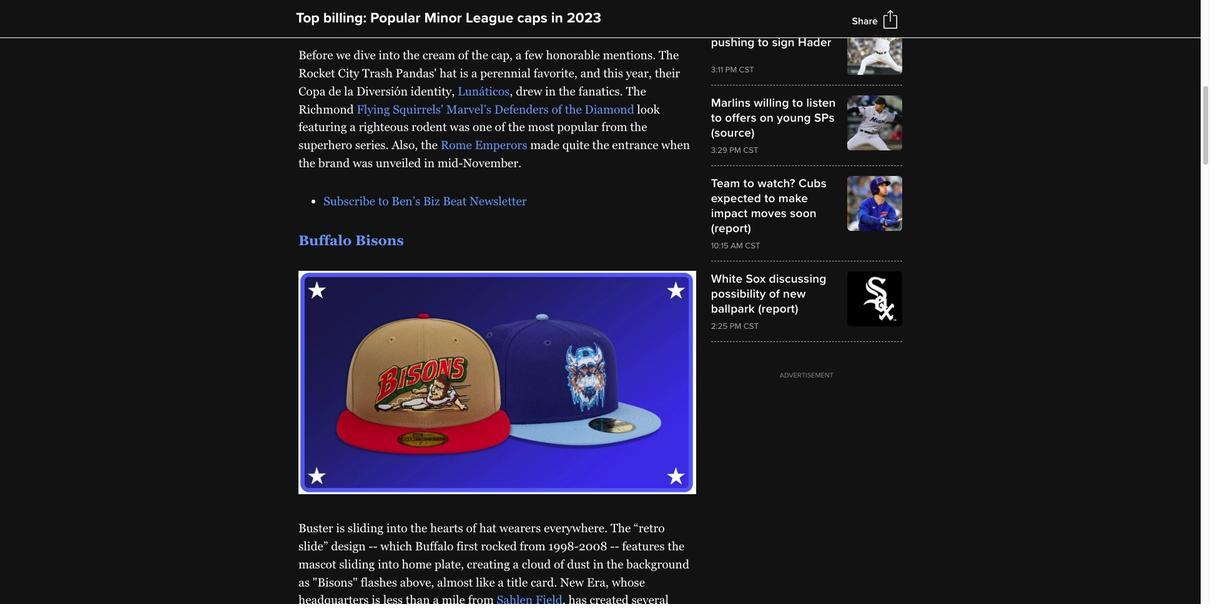 Task type: locate. For each thing, give the bounding box(es) containing it.
the up popular
[[565, 102, 582, 116]]

a right like
[[498, 576, 504, 589]]

cst inside marlins willing to listen to offers on young sps (source) 3:29 pm cst
[[744, 145, 759, 155]]

to left make
[[765, 191, 776, 206]]

1 horizontal spatial is
[[372, 594, 380, 605]]

a up series.
[[350, 120, 356, 134]]

the down favorite, on the top of the page
[[559, 84, 576, 98]]

0 vertical spatial the
[[659, 48, 679, 62]]

share
[[852, 15, 878, 27]]

hat inside buster is sliding into the hearts of hat wearers everywhere. the "retro slide" design -- which buffalo first rocked from 1998-2008 -- features the mascot sliding into home plate, creating a cloud of dust in the background as "bisons" flashes above, almost like a title card. new era, whose headquarters is less than a mile from
[[480, 522, 497, 535]]

the up pandas'
[[403, 48, 420, 62]]

the left "retro
[[611, 522, 631, 535]]

flying squirrels' marvel's defenders of the diamond link
[[357, 102, 634, 116]]

to left offers
[[711, 110, 722, 125]]

moves
[[751, 206, 787, 221]]

pm right 3:29
[[730, 145, 741, 155]]

0 vertical spatial from
[[602, 120, 628, 134]]

their
[[655, 66, 680, 80]]

from down like
[[468, 594, 494, 605]]

cst right 3:11
[[739, 65, 755, 75]]

1 vertical spatial into
[[386, 522, 408, 535]]

top
[[296, 9, 320, 27]]

(report)
[[711, 221, 752, 236], [758, 302, 799, 317]]

1 - from the left
[[369, 540, 373, 553]]

the down defenders
[[508, 120, 525, 134]]

| right 2019
[[418, 10, 422, 24]]

2023
[[567, 9, 602, 27]]

the inside , drew in the fanatics. the richmond
[[559, 84, 576, 98]]

cst down ballpark
[[744, 322, 759, 332]]

team to watch? cubs expected to make impact moves soon (report) 10:15 am cst
[[711, 176, 827, 251]]

0 vertical spatial pm
[[726, 65, 737, 75]]

into
[[379, 48, 400, 62], [386, 522, 408, 535], [378, 558, 399, 571]]

lists:
[[324, 10, 349, 24]]

title
[[507, 576, 528, 589]]

of right cream
[[458, 48, 469, 62]]

the left the hearts
[[411, 522, 427, 535]]

marlins
[[711, 95, 751, 110]]

a up title
[[513, 558, 519, 571]]

wearers
[[500, 522, 541, 535]]

is inside before we dive into the cream of the cap, a few honorable mentions. the rocket city trash pandas' hat is a perennial favorite, and this year, their copa de la diversión identity,
[[460, 66, 469, 80]]

rome
[[441, 138, 472, 152]]

cst down (source) at the top right of page
[[744, 145, 759, 155]]

2 horizontal spatial from
[[602, 120, 628, 134]]

hat inside before we dive into the cream of the cap, a few honorable mentions. the rocket city trash pandas' hat is a perennial favorite, and this year, their copa de la diversión identity,
[[440, 66, 457, 80]]

cst right 'am'
[[745, 241, 761, 251]]

"bisons"
[[313, 576, 358, 589]]

| right "2021"
[[492, 10, 497, 24]]

in inside , drew in the fanatics. the richmond
[[545, 84, 556, 98]]

2008
[[579, 540, 608, 553]]

2 vertical spatial the
[[611, 522, 631, 535]]

hat up rocked
[[480, 522, 497, 535]]

new
[[783, 287, 806, 302]]

from inside the look featuring a righteous rodent was one of the most popular from the superhero series. also, the
[[602, 120, 628, 134]]

the inside before we dive into the cream of the cap, a few honorable mentions. the rocket city trash pandas' hat is a perennial favorite, and this year, their copa de la diversión identity,
[[659, 48, 679, 62]]

was up rome at the left of the page
[[450, 120, 470, 134]]

2 vertical spatial pm
[[730, 322, 742, 332]]

of left new
[[769, 287, 780, 302]]

0 vertical spatial buffalo
[[299, 232, 352, 248]]

buster
[[299, 522, 333, 535]]

1 horizontal spatial hat
[[480, 522, 497, 535]]

| left 2021 link
[[456, 10, 461, 24]]

of down '1998-'
[[554, 558, 564, 571]]

, drew in the fanatics. the richmond
[[299, 84, 646, 116]]

(report) inside team to watch? cubs expected to make impact moves soon (report) 10:15 am cst
[[711, 221, 752, 236]]

was down series.
[[353, 156, 373, 170]]

1 vertical spatial pm
[[730, 145, 741, 155]]

0 horizontal spatial hat
[[440, 66, 457, 80]]

the up "entrance"
[[631, 120, 647, 134]]

year,
[[626, 66, 652, 80]]

0 vertical spatial sliding
[[348, 522, 384, 535]]

buffalo down subscribe
[[299, 232, 352, 248]]

young
[[777, 110, 811, 125]]

emperors
[[475, 138, 528, 152]]

2019 link
[[389, 10, 415, 24]]

mascot
[[299, 558, 336, 571]]

of
[[458, 48, 469, 62], [552, 102, 562, 116], [495, 120, 505, 134], [769, 287, 780, 302], [466, 522, 477, 535], [554, 558, 564, 571]]

era,
[[587, 576, 609, 589]]

1 horizontal spatial from
[[520, 540, 546, 553]]

caps
[[517, 9, 548, 27]]

astros
[[711, 20, 746, 35]]

to
[[758, 35, 769, 50], [793, 95, 804, 110], [711, 110, 722, 125], [744, 176, 755, 191], [765, 191, 776, 206], [378, 194, 389, 208]]

was
[[450, 120, 470, 134], [353, 156, 373, 170]]

everywhere.
[[544, 522, 608, 535]]

1 horizontal spatial buffalo
[[415, 540, 454, 553]]

from up cloud
[[520, 540, 546, 553]]

the up background
[[668, 540, 685, 553]]

advertisement element
[[713, 382, 901, 605]]

2 horizontal spatial is
[[460, 66, 469, 80]]

pm right 2:25
[[730, 322, 742, 332]]

of inside the look featuring a righteous rodent was one of the most popular from the superhero series. also, the
[[495, 120, 505, 134]]

3:29
[[711, 145, 728, 155]]

,
[[510, 84, 513, 98]]

2018 link
[[352, 10, 379, 24]]

buffalo
[[299, 232, 352, 248], [415, 540, 454, 553]]

4 - from the left
[[615, 540, 620, 553]]

team
[[711, 176, 741, 191]]

sliding up design
[[348, 522, 384, 535]]

| left 2019
[[382, 10, 386, 24]]

richmond
[[299, 102, 354, 116]]

0 horizontal spatial was
[[353, 156, 373, 170]]

is down the 'flashes'
[[372, 594, 380, 605]]

of right one
[[495, 120, 505, 134]]

into inside before we dive into the cream of the cap, a few honorable mentions. the rocket city trash pandas' hat is a perennial favorite, and this year, their copa de la diversión identity,
[[379, 48, 400, 62]]

0 vertical spatial is
[[460, 66, 469, 80]]

in left mid-
[[424, 156, 435, 170]]

to left sign
[[758, 35, 769, 50]]

into for dive
[[379, 48, 400, 62]]

from down "diamond"
[[602, 120, 628, 134]]

look featuring a righteous rodent was one of the most popular from the superhero series. also, the
[[299, 102, 660, 152]]

into down which
[[378, 558, 399, 571]]

of up first
[[466, 522, 477, 535]]

is up design
[[336, 522, 345, 535]]

is up "lunáticos"
[[460, 66, 469, 80]]

3 | from the left
[[456, 10, 461, 24]]

2 vertical spatial from
[[468, 594, 494, 605]]

white
[[711, 272, 743, 287]]

4 | from the left
[[492, 10, 497, 24]]

bisons
[[355, 232, 404, 248]]

white sox discussing possibility of new ballpark (report) element
[[711, 272, 903, 332]]

the up the "their"
[[659, 48, 679, 62]]

the
[[403, 48, 420, 62], [472, 48, 489, 62], [559, 84, 576, 98], [565, 102, 582, 116], [508, 120, 525, 134], [631, 120, 647, 134], [421, 138, 438, 152], [593, 138, 609, 152], [299, 156, 316, 170], [411, 522, 427, 535], [668, 540, 685, 553], [607, 558, 624, 571]]

less
[[383, 594, 403, 605]]

(report) up 'am'
[[711, 221, 752, 236]]

1 vertical spatial hat
[[480, 522, 497, 535]]

(report) down discussing
[[758, 302, 799, 317]]

2020
[[425, 10, 453, 24]]

cst inside white sox discussing possibility of new ballpark (report) 2:25 pm cst
[[744, 322, 759, 332]]

1 horizontal spatial was
[[450, 120, 470, 134]]

honorable
[[546, 48, 600, 62]]

1 vertical spatial sliding
[[339, 558, 375, 571]]

is
[[460, 66, 469, 80], [336, 522, 345, 535], [372, 594, 380, 605]]

1 vertical spatial was
[[353, 156, 373, 170]]

dust
[[567, 558, 590, 571]]

slide"
[[299, 540, 328, 553]]

into up which
[[386, 522, 408, 535]]

1 vertical spatial (report)
[[758, 302, 799, 317]]

into up trash
[[379, 48, 400, 62]]

la
[[344, 84, 354, 98]]

most
[[528, 120, 555, 134]]

0 horizontal spatial is
[[336, 522, 345, 535]]

2:25
[[711, 322, 728, 332]]

in down favorite, on the top of the page
[[545, 84, 556, 98]]

trash
[[362, 66, 393, 80]]

in up era,
[[593, 558, 604, 571]]

pm inside astros reportedly pushing to sign hader element
[[726, 65, 737, 75]]

0 vertical spatial hat
[[440, 66, 457, 80]]

impact
[[711, 206, 748, 221]]

reportedly
[[749, 20, 806, 35]]

biz
[[423, 194, 440, 208]]

1 vertical spatial the
[[626, 84, 646, 98]]

3:11 pm cst
[[711, 65, 755, 75]]

0 vertical spatial was
[[450, 120, 470, 134]]

pm right 3:11
[[726, 65, 737, 75]]

ben's
[[392, 194, 421, 208]]

city
[[338, 66, 359, 80]]

0 vertical spatial (report)
[[711, 221, 752, 236]]

sliding down design
[[339, 558, 375, 571]]

one
[[473, 120, 492, 134]]

2021 link
[[464, 10, 490, 24]]

astros reportedly pushing to sign hader element
[[711, 20, 903, 75]]

2021
[[464, 10, 490, 24]]

astros reportedly pushing to sign hader
[[711, 20, 832, 50]]

the down year, at top right
[[626, 84, 646, 98]]

rome emperors
[[441, 138, 528, 152]]

pandas'
[[396, 66, 437, 80]]

0 vertical spatial into
[[379, 48, 400, 62]]

in right caps
[[551, 9, 563, 27]]

0 horizontal spatial (report)
[[711, 221, 752, 236]]

1 vertical spatial buffalo
[[415, 540, 454, 553]]

hat down cream
[[440, 66, 457, 80]]

before we dive into the cream of the cap, a few honorable mentions. the rocket city trash pandas' hat is a perennial favorite, and this year, their copa de la diversión identity,
[[299, 48, 680, 98]]

1 horizontal spatial (report)
[[758, 302, 799, 317]]

buffalo down the hearts
[[415, 540, 454, 553]]

rodent
[[412, 120, 447, 134]]

from
[[602, 120, 628, 134], [520, 540, 546, 553], [468, 594, 494, 605]]

past lists: 2018 | 2019 | 2020 | 2021 | 2022
[[299, 10, 527, 24]]

made
[[530, 138, 560, 152]]



Task type: describe. For each thing, give the bounding box(es) containing it.
cubs
[[799, 176, 827, 191]]

league
[[466, 9, 514, 27]]

november.
[[463, 156, 522, 170]]

newsletter
[[470, 194, 527, 208]]

team to watch? cubs expected to make impact moves soon (report) element
[[711, 176, 903, 251]]

plate,
[[435, 558, 464, 571]]

whose
[[612, 576, 645, 589]]

to inside astros reportedly pushing to sign hader
[[758, 35, 769, 50]]

a left few
[[516, 48, 522, 62]]

past
[[299, 10, 321, 24]]

2 - from the left
[[373, 540, 378, 553]]

into for sliding
[[386, 522, 408, 535]]

cst inside astros reportedly pushing to sign hader element
[[739, 65, 755, 75]]

sps
[[815, 110, 835, 125]]

made quite the entrance when the brand was unveiled in mid-november.
[[299, 138, 690, 170]]

quite
[[563, 138, 590, 152]]

a inside the look featuring a righteous rodent was one of the most popular from the superhero series. also, the
[[350, 120, 356, 134]]

to left listen
[[793, 95, 804, 110]]

1 vertical spatial is
[[336, 522, 345, 535]]

buffalo inside buster is sliding into the hearts of hat wearers everywhere. the "retro slide" design -- which buffalo first rocked from 1998-2008 -- features the mascot sliding into home plate, creating a cloud of dust in the background as "bisons" flashes above, almost like a title card. new era, whose headquarters is less than a mile from
[[415, 540, 454, 553]]

and
[[581, 66, 601, 80]]

design
[[331, 540, 366, 553]]

features
[[622, 540, 665, 553]]

0 horizontal spatial from
[[468, 594, 494, 605]]

lunáticos
[[458, 84, 510, 98]]

hader
[[798, 35, 832, 50]]

discussing
[[769, 272, 827, 287]]

watch?
[[758, 176, 796, 191]]

the down 'superhero'
[[299, 156, 316, 170]]

than
[[406, 594, 430, 605]]

first
[[457, 540, 478, 553]]

make
[[779, 191, 808, 206]]

popular
[[557, 120, 599, 134]]

this
[[604, 66, 623, 80]]

subscribe to ben's biz beat newsletter link
[[324, 194, 527, 208]]

2022
[[500, 10, 527, 24]]

new
[[560, 576, 584, 589]]

creating
[[467, 558, 510, 571]]

2 vertical spatial into
[[378, 558, 399, 571]]

beat
[[443, 194, 467, 208]]

cloud
[[522, 558, 551, 571]]

mile
[[442, 594, 465, 605]]

2 vertical spatial is
[[372, 594, 380, 605]]

defenders
[[495, 102, 549, 116]]

the down rodent
[[421, 138, 438, 152]]

(report) inside white sox discussing possibility of new ballpark (report) 2:25 pm cst
[[758, 302, 799, 317]]

sox
[[746, 272, 766, 287]]

fanatics.
[[579, 84, 623, 98]]

am
[[731, 241, 743, 251]]

copa
[[299, 84, 326, 98]]

ballpark
[[711, 302, 755, 317]]

10:15
[[711, 241, 729, 251]]

white sox discussing possibility of new ballpark (report) 2:25 pm cst
[[711, 272, 827, 332]]

flying
[[357, 102, 390, 116]]

"retro
[[634, 522, 665, 535]]

dive
[[354, 48, 376, 62]]

featuring
[[299, 120, 347, 134]]

1 | from the left
[[382, 10, 386, 24]]

buffalo bisons link
[[299, 232, 404, 248]]

2020 link
[[425, 10, 453, 24]]

hearts
[[430, 522, 463, 535]]

3:11
[[711, 65, 723, 75]]

diamond
[[585, 102, 634, 116]]

identity,
[[411, 84, 455, 98]]

flashes
[[361, 576, 397, 589]]

the left "cap,"
[[472, 48, 489, 62]]

in inside made quite the entrance when the brand was unveiled in mid-november.
[[424, 156, 435, 170]]

0 horizontal spatial buffalo
[[299, 232, 352, 248]]

mentions.
[[603, 48, 656, 62]]

2 | from the left
[[418, 10, 422, 24]]

to right team
[[744, 176, 755, 191]]

drew
[[516, 84, 543, 98]]

was inside made quite the entrance when the brand was unveiled in mid-november.
[[353, 156, 373, 170]]

2022 link
[[500, 10, 527, 24]]

1 vertical spatial from
[[520, 540, 546, 553]]

listen
[[807, 95, 836, 110]]

was inside the look featuring a righteous rodent was one of the most popular from the superhero series. also, the
[[450, 120, 470, 134]]

which
[[381, 540, 412, 553]]

look
[[637, 102, 660, 116]]

mid-
[[438, 156, 463, 170]]

the inside , drew in the fanatics. the richmond
[[626, 84, 646, 98]]

a left mile
[[433, 594, 439, 605]]

expected
[[711, 191, 761, 206]]

of inside white sox discussing possibility of new ballpark (report) 2:25 pm cst
[[769, 287, 780, 302]]

the inside buster is sliding into the hearts of hat wearers everywhere. the "retro slide" design -- which buffalo first rocked from 1998-2008 -- features the mascot sliding into home plate, creating a cloud of dust in the background as "bisons" flashes above, almost like a title card. new era, whose headquarters is less than a mile from
[[611, 522, 631, 535]]

marvel's
[[447, 102, 492, 116]]

(source)
[[711, 125, 755, 140]]

cream
[[423, 48, 455, 62]]

rome emperors link
[[441, 138, 528, 152]]

as
[[299, 576, 310, 589]]

to left 'ben's'
[[378, 194, 389, 208]]

subscribe to ben's biz beat newsletter
[[324, 194, 527, 208]]

when
[[662, 138, 690, 152]]

perennial
[[480, 66, 531, 80]]

top billing: popular minor league caps in 2023
[[296, 9, 602, 27]]

pm inside marlins willing to listen to offers on young sps (source) 3:29 pm cst
[[730, 145, 741, 155]]

favorite,
[[534, 66, 578, 80]]

lunáticos link
[[458, 84, 510, 98]]

in inside buster is sliding into the hearts of hat wearers everywhere. the "retro slide" design -- which buffalo first rocked from 1998-2008 -- features the mascot sliding into home plate, creating a cloud of dust in the background as "bisons" flashes above, almost like a title card. new era, whose headquarters is less than a mile from
[[593, 558, 604, 571]]

marlins willing to listen to offers on young sps (source) element
[[711, 95, 903, 155]]

the right quite
[[593, 138, 609, 152]]

of inside before we dive into the cream of the cap, a few honorable mentions. the rocket city trash pandas' hat is a perennial favorite, and this year, their copa de la diversión identity,
[[458, 48, 469, 62]]

entrance
[[612, 138, 659, 152]]

3 - from the left
[[611, 540, 615, 553]]

of up "most"
[[552, 102, 562, 116]]

the up the 'whose'
[[607, 558, 624, 571]]

card.
[[531, 576, 557, 589]]

before
[[299, 48, 333, 62]]

rocket
[[299, 66, 335, 80]]

background
[[627, 558, 690, 571]]

cst inside team to watch? cubs expected to make impact moves soon (report) 10:15 am cst
[[745, 241, 761, 251]]

pm inside white sox discussing possibility of new ballpark (report) 2:25 pm cst
[[730, 322, 742, 332]]

diversión
[[356, 84, 408, 98]]

a up "lunáticos"
[[471, 66, 477, 80]]

above,
[[400, 576, 434, 589]]

minor
[[424, 9, 462, 27]]



Task type: vqa. For each thing, say whether or not it's contained in the screenshot.


